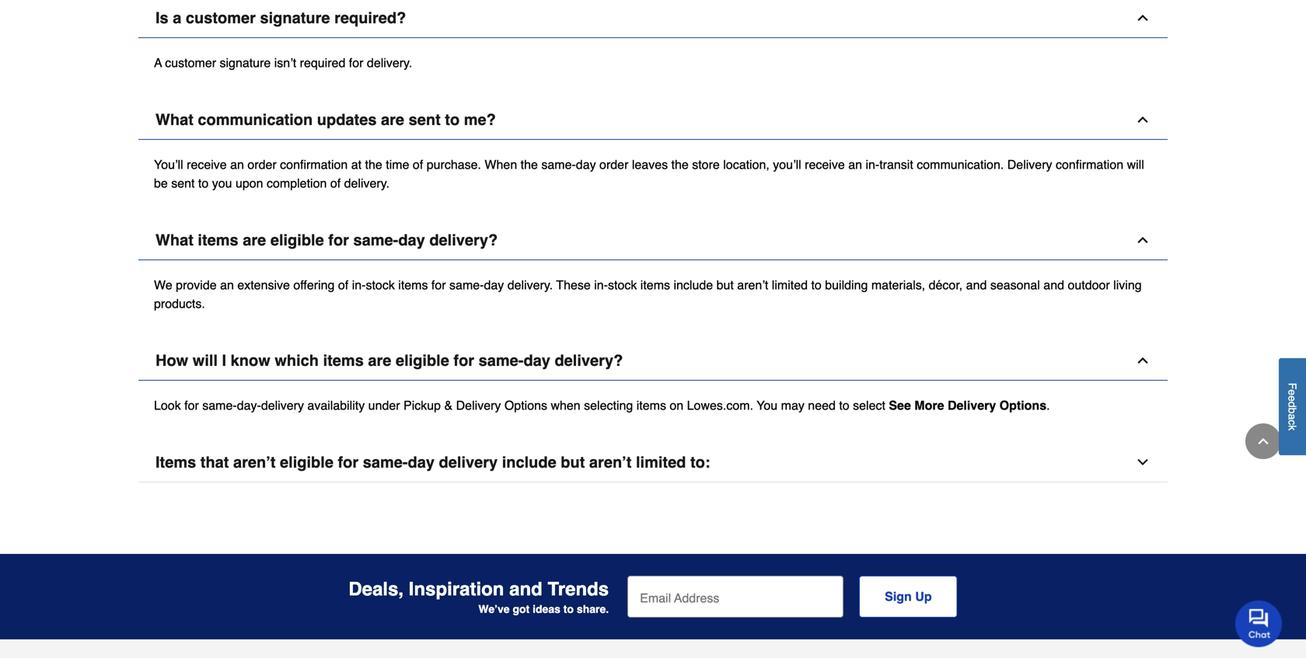 Task type: describe. For each thing, give the bounding box(es) containing it.
day inside we provide an extensive offering of in-stock items for same-day delivery. these in-stock items include but aren't limited to building materials, décor, and seasonal and outdoor living products.
[[484, 278, 504, 293]]

chevron up image inside how will i know which items are eligible for same-day delivery? "button"
[[1136, 353, 1151, 369]]

day inside "button"
[[524, 352, 551, 370]]

chat invite button image
[[1236, 601, 1283, 648]]

under
[[368, 399, 400, 413]]

we've
[[479, 603, 510, 616]]

communication
[[198, 111, 313, 129]]

chevron down image
[[1136, 455, 1151, 471]]

will inside how will i know which items are eligible for same-day delivery? "button"
[[193, 352, 218, 370]]

is a customer signature required? button
[[138, 0, 1168, 38]]

1 options from the left
[[505, 399, 548, 413]]

delivery inside "you'll receive an order confirmation at the time of purchase. when the same-day order leaves the store location, you'll receive an in-transit communication. delivery confirmation will be sent to you upon completion of delivery."
[[1008, 158, 1053, 172]]

eligible for delivery
[[280, 454, 334, 472]]

delivery inside button
[[439, 454, 498, 472]]

is a customer signature required?
[[156, 9, 406, 27]]

look
[[154, 399, 181, 413]]

c
[[1287, 420, 1299, 426]]

at
[[351, 158, 362, 172]]

is
[[156, 9, 169, 27]]

outdoor
[[1068, 278, 1110, 293]]

b
[[1287, 408, 1299, 414]]

leaves
[[632, 158, 668, 172]]

location,
[[723, 158, 770, 172]]

chevron up image for day
[[1136, 233, 1151, 248]]

provide
[[176, 278, 217, 293]]

1 horizontal spatial a
[[1287, 414, 1299, 420]]

to:
[[691, 454, 710, 472]]

0 vertical spatial delivery
[[261, 399, 304, 413]]

1 confirmation from the left
[[280, 158, 348, 172]]

you
[[757, 399, 778, 413]]

we
[[154, 278, 172, 293]]

when
[[551, 399, 581, 413]]

eligible for delivery?
[[271, 231, 324, 249]]

3 the from the left
[[672, 158, 689, 172]]

see
[[889, 399, 911, 413]]

me?
[[464, 111, 496, 129]]

Email Address email field
[[628, 576, 844, 618]]

1 the from the left
[[365, 158, 382, 172]]

0 horizontal spatial a
[[173, 9, 181, 27]]

0 vertical spatial delivery.
[[367, 56, 412, 70]]

&
[[444, 399, 453, 413]]

how will i know which items are eligible for same-day delivery?
[[156, 352, 623, 370]]

you'll receive an order confirmation at the time of purchase. when the same-day order leaves the store location, you'll receive an in-transit communication. delivery confirmation will be sent to you upon completion of delivery.
[[154, 158, 1145, 191]]

trends
[[548, 579, 609, 600]]

f e e d b a c k
[[1287, 383, 1299, 431]]

required
[[300, 56, 346, 70]]

are inside "button"
[[368, 352, 392, 370]]

0 horizontal spatial delivery
[[456, 399, 501, 413]]

items
[[156, 454, 196, 472]]

2 receive from the left
[[805, 158, 845, 172]]

an left transit at top
[[849, 158, 863, 172]]

ideas
[[533, 603, 561, 616]]

what communication updates are sent to me?
[[156, 111, 496, 129]]

time
[[386, 158, 409, 172]]

that
[[201, 454, 229, 472]]

up
[[916, 590, 932, 604]]

offering
[[293, 278, 335, 293]]

seasonal
[[991, 278, 1041, 293]]

a customer signature isn't required for delivery.
[[154, 56, 412, 70]]

1 vertical spatial of
[[330, 176, 341, 191]]

items that aren't eligible for same-day delivery include but aren't limited to:
[[156, 454, 710, 472]]

to inside we provide an extensive offering of in-stock items for same-day delivery. these in-stock items include but aren't limited to building materials, décor, and seasonal and outdoor living products.
[[812, 278, 822, 293]]

0 horizontal spatial in-
[[352, 278, 366, 293]]

customer inside button
[[186, 9, 256, 27]]

updates
[[317, 111, 377, 129]]

chevron up image inside scroll to top element
[[1256, 434, 1272, 450]]

on
[[670, 399, 684, 413]]

f
[[1287, 383, 1299, 390]]

0 horizontal spatial aren't
[[233, 454, 276, 472]]

1 horizontal spatial aren't
[[589, 454, 632, 472]]

but inside button
[[561, 454, 585, 472]]

materials,
[[872, 278, 926, 293]]

sign up form
[[628, 576, 958, 618]]

extensive
[[237, 278, 290, 293]]

how
[[156, 352, 188, 370]]

which
[[275, 352, 319, 370]]

décor,
[[929, 278, 963, 293]]

deals,
[[349, 579, 404, 600]]

completion
[[267, 176, 327, 191]]

for inside we provide an extensive offering of in-stock items for same-day delivery. these in-stock items include but aren't limited to building materials, décor, and seasonal and outdoor living products.
[[432, 278, 446, 293]]

signature inside button
[[260, 9, 330, 27]]

include inside button
[[502, 454, 557, 472]]

when
[[485, 158, 517, 172]]

delivery. inside we provide an extensive offering of in-stock items for same-day delivery. these in-stock items include but aren't limited to building materials, décor, and seasonal and outdoor living products.
[[508, 278, 553, 293]]

you
[[212, 176, 232, 191]]

an for what communication updates are sent to me?
[[230, 158, 244, 172]]

communication.
[[917, 158, 1004, 172]]

1 vertical spatial signature
[[220, 56, 271, 70]]

k
[[1287, 426, 1299, 431]]

sign up button
[[860, 576, 958, 618]]

same- inside how will i know which items are eligible for same-day delivery? "button"
[[479, 352, 524, 370]]

0 vertical spatial are
[[381, 111, 404, 129]]

same- inside items that aren't eligible for same-day delivery include but aren't limited to: button
[[363, 454, 408, 472]]

2 the from the left
[[521, 158, 538, 172]]

will inside "you'll receive an order confirmation at the time of purchase. when the same-day order leaves the store location, you'll receive an in-transit communication. delivery confirmation will be sent to you upon completion of delivery."
[[1127, 158, 1145, 172]]

sign up
[[885, 590, 932, 604]]

2 horizontal spatial and
[[1044, 278, 1065, 293]]

same- inside we provide an extensive offering of in-stock items for same-day delivery. these in-stock items include but aren't limited to building materials, décor, and seasonal and outdoor living products.
[[450, 278, 484, 293]]

an for what items are eligible for same-day delivery?
[[220, 278, 234, 293]]

f e e d b a c k button
[[1279, 359, 1307, 456]]

what for what items are eligible for same-day delivery?
[[156, 231, 194, 249]]

deals, inspiration and trends we've got ideas to share.
[[349, 579, 609, 616]]

isn't
[[274, 56, 296, 70]]

know
[[231, 352, 270, 370]]

what items are eligible for same-day delivery?
[[156, 231, 498, 249]]

1 horizontal spatial delivery
[[948, 399, 996, 413]]



Task type: vqa. For each thing, say whether or not it's contained in the screenshot.
and
yes



Task type: locate. For each thing, give the bounding box(es) containing it.
delivery. down at
[[344, 176, 390, 191]]

1 vertical spatial limited
[[636, 454, 686, 472]]

delivery? down purchase.
[[430, 231, 498, 249]]

are up under
[[368, 352, 392, 370]]

upon
[[236, 176, 263, 191]]

customer
[[186, 9, 256, 27], [165, 56, 216, 70]]

2 order from the left
[[600, 158, 629, 172]]

scroll to top element
[[1246, 424, 1282, 460]]

0 vertical spatial include
[[674, 278, 713, 293]]

to right need on the right bottom
[[839, 399, 850, 413]]

but
[[717, 278, 734, 293], [561, 454, 585, 472]]

receive
[[187, 158, 227, 172], [805, 158, 845, 172]]

2 e from the top
[[1287, 396, 1299, 402]]

aren't inside we provide an extensive offering of in-stock items for same-day delivery. these in-stock items include but aren't limited to building materials, décor, and seasonal and outdoor living products.
[[738, 278, 769, 293]]

signature up isn't
[[260, 9, 330, 27]]

you'll
[[773, 158, 802, 172]]

a up k
[[1287, 414, 1299, 420]]

delivery?
[[430, 231, 498, 249], [555, 352, 623, 370]]

0 horizontal spatial but
[[561, 454, 585, 472]]

0 horizontal spatial the
[[365, 158, 382, 172]]

the right 'when'
[[521, 158, 538, 172]]

0 vertical spatial but
[[717, 278, 734, 293]]

confirmation
[[280, 158, 348, 172], [1056, 158, 1124, 172]]

0 horizontal spatial and
[[510, 579, 543, 600]]

1 vertical spatial eligible
[[396, 352, 449, 370]]

receive right the you'll
[[805, 158, 845, 172]]

availability
[[308, 399, 365, 413]]

to inside button
[[445, 111, 460, 129]]

1 horizontal spatial in-
[[594, 278, 608, 293]]

1 vertical spatial sent
[[171, 176, 195, 191]]

1 horizontal spatial sent
[[409, 111, 441, 129]]

0 vertical spatial delivery?
[[430, 231, 498, 249]]

2 vertical spatial delivery.
[[508, 278, 553, 293]]

customer right a
[[165, 56, 216, 70]]

chevron up image left f e e d b a c k button
[[1256, 434, 1272, 450]]

to left building
[[812, 278, 822, 293]]

1 horizontal spatial order
[[600, 158, 629, 172]]

delivery down which
[[261, 399, 304, 413]]

0 vertical spatial signature
[[260, 9, 330, 27]]

for inside "button"
[[454, 352, 474, 370]]

a
[[154, 56, 162, 70]]

delivery.
[[367, 56, 412, 70], [344, 176, 390, 191], [508, 278, 553, 293]]

d
[[1287, 402, 1299, 408]]

delivery right more
[[948, 399, 996, 413]]

items inside "button"
[[323, 352, 364, 370]]

1 vertical spatial a
[[1287, 414, 1299, 420]]

signature
[[260, 9, 330, 27], [220, 56, 271, 70]]

look for same-day-delivery availability under pickup & delivery options when selecting items on lowes.com. you may need to select see more delivery options .
[[154, 399, 1050, 413]]

1 horizontal spatial will
[[1127, 158, 1145, 172]]

chevron up image
[[1136, 353, 1151, 369], [1256, 434, 1272, 450]]

in-
[[866, 158, 880, 172], [352, 278, 366, 293], [594, 278, 608, 293]]

2 options from the left
[[1000, 399, 1047, 413]]

receive up you
[[187, 158, 227, 172]]

are up extensive
[[243, 231, 266, 249]]

1 horizontal spatial limited
[[772, 278, 808, 293]]

delivery. left these
[[508, 278, 553, 293]]

2 horizontal spatial the
[[672, 158, 689, 172]]

0 horizontal spatial stock
[[366, 278, 395, 293]]

the left store
[[672, 158, 689, 172]]

e up d at the bottom right of the page
[[1287, 390, 1299, 396]]

2 what from the top
[[156, 231, 194, 249]]

sign
[[885, 590, 912, 604]]

eligible down availability
[[280, 454, 334, 472]]

sent inside button
[[409, 111, 441, 129]]

1 vertical spatial will
[[193, 352, 218, 370]]

chevron up image down "living"
[[1136, 353, 1151, 369]]

of right offering
[[338, 278, 349, 293]]

0 horizontal spatial receive
[[187, 158, 227, 172]]

purchase.
[[427, 158, 481, 172]]

include inside we provide an extensive offering of in-stock items for same-day delivery. these in-stock items include but aren't limited to building materials, décor, and seasonal and outdoor living products.
[[674, 278, 713, 293]]

to left me?
[[445, 111, 460, 129]]

products.
[[154, 297, 205, 311]]

and left outdoor at the right top of the page
[[1044, 278, 1065, 293]]

of right the completion
[[330, 176, 341, 191]]

transit
[[880, 158, 914, 172]]

day-
[[237, 399, 261, 413]]

0 horizontal spatial will
[[193, 352, 218, 370]]

0 vertical spatial of
[[413, 158, 423, 172]]

sent inside "you'll receive an order confirmation at the time of purchase. when the same-day order leaves the store location, you'll receive an in-transit communication. delivery confirmation will be sent to you upon completion of delivery."
[[171, 176, 195, 191]]

a right is at the top of page
[[173, 9, 181, 27]]

1 horizontal spatial receive
[[805, 158, 845, 172]]

sent
[[409, 111, 441, 129], [171, 176, 195, 191]]

chevron up image inside what items are eligible for same-day delivery? button
[[1136, 233, 1151, 248]]

limited inside we provide an extensive offering of in-stock items for same-day delivery. these in-stock items include but aren't limited to building materials, décor, and seasonal and outdoor living products.
[[772, 278, 808, 293]]

e up b
[[1287, 396, 1299, 402]]

1 horizontal spatial but
[[717, 278, 734, 293]]

eligible inside "button"
[[396, 352, 449, 370]]

i
[[222, 352, 226, 370]]

required?
[[334, 9, 406, 27]]

day inside "you'll receive an order confirmation at the time of purchase. when the same-day order leaves the store location, you'll receive an in-transit communication. delivery confirmation will be sent to you upon completion of delivery."
[[576, 158, 596, 172]]

what for what communication updates are sent to me?
[[156, 111, 194, 129]]

and inside "deals, inspiration and trends we've got ideas to share."
[[510, 579, 543, 600]]

1 horizontal spatial delivery
[[439, 454, 498, 472]]

order left 'leaves'
[[600, 158, 629, 172]]

1 vertical spatial customer
[[165, 56, 216, 70]]

2 vertical spatial eligible
[[280, 454, 334, 472]]

0 horizontal spatial limited
[[636, 454, 686, 472]]

chevron up image inside the is a customer signature required? button
[[1136, 10, 1151, 26]]

and right décor, on the right top
[[966, 278, 987, 293]]

what items are eligible for same-day delivery? button
[[138, 221, 1168, 261]]

0 horizontal spatial options
[[505, 399, 548, 413]]

2 vertical spatial are
[[368, 352, 392, 370]]

1 vertical spatial include
[[502, 454, 557, 472]]

1 horizontal spatial confirmation
[[1056, 158, 1124, 172]]

aren't
[[738, 278, 769, 293], [233, 454, 276, 472], [589, 454, 632, 472]]

stock right offering
[[366, 278, 395, 293]]

1 vertical spatial delivery?
[[555, 352, 623, 370]]

0 vertical spatial a
[[173, 9, 181, 27]]

delivery
[[261, 399, 304, 413], [439, 454, 498, 472]]

order up upon
[[248, 158, 277, 172]]

1 receive from the left
[[187, 158, 227, 172]]

1 stock from the left
[[366, 278, 395, 293]]

an inside we provide an extensive offering of in-stock items for same-day delivery. these in-stock items include but aren't limited to building materials, décor, and seasonal and outdoor living products.
[[220, 278, 234, 293]]

delivery? up look for same-day-delivery availability under pickup & delivery options when selecting items on lowes.com. you may need to select see more delivery options .
[[555, 352, 623, 370]]

1 horizontal spatial stock
[[608, 278, 637, 293]]

1 vertical spatial delivery.
[[344, 176, 390, 191]]

delivery right communication.
[[1008, 158, 1053, 172]]

stock right these
[[608, 278, 637, 293]]

1 vertical spatial are
[[243, 231, 266, 249]]

in- inside "you'll receive an order confirmation at the time of purchase. when the same-day order leaves the store location, you'll receive an in-transit communication. delivery confirmation will be sent to you upon completion of delivery."
[[866, 158, 880, 172]]

0 vertical spatial what
[[156, 111, 194, 129]]

customer right is at the top of page
[[186, 9, 256, 27]]

2 confirmation from the left
[[1056, 158, 1124, 172]]

options
[[505, 399, 548, 413], [1000, 399, 1047, 413]]

share.
[[577, 603, 609, 616]]

to inside "you'll receive an order confirmation at the time of purchase. when the same-day order leaves the store location, you'll receive an in-transit communication. delivery confirmation will be sent to you upon completion of delivery."
[[198, 176, 209, 191]]

eligible up offering
[[271, 231, 324, 249]]

of
[[413, 158, 423, 172], [330, 176, 341, 191], [338, 278, 349, 293]]

living
[[1114, 278, 1142, 293]]

building
[[825, 278, 868, 293]]

same- inside what items are eligible for same-day delivery? button
[[353, 231, 398, 249]]

stock
[[366, 278, 395, 293], [608, 278, 637, 293]]

1 vertical spatial chevron up image
[[1136, 112, 1151, 128]]

what communication updates are sent to me? button
[[138, 100, 1168, 140]]

day
[[576, 158, 596, 172], [398, 231, 425, 249], [484, 278, 504, 293], [524, 352, 551, 370], [408, 454, 435, 472]]

2 stock from the left
[[608, 278, 637, 293]]

eligible
[[271, 231, 324, 249], [396, 352, 449, 370], [280, 454, 334, 472]]

eligible up pickup
[[396, 352, 449, 370]]

0 horizontal spatial sent
[[171, 176, 195, 191]]

need
[[808, 399, 836, 413]]

delivery
[[1008, 158, 1053, 172], [456, 399, 501, 413], [948, 399, 996, 413]]

will
[[1127, 158, 1145, 172], [193, 352, 218, 370]]

to left you
[[198, 176, 209, 191]]

to right ideas
[[564, 603, 574, 616]]

1 horizontal spatial chevron up image
[[1256, 434, 1272, 450]]

3 chevron up image from the top
[[1136, 233, 1151, 248]]

1 e from the top
[[1287, 390, 1299, 396]]

of inside we provide an extensive offering of in-stock items for same-day delivery. these in-stock items include but aren't limited to building materials, décor, and seasonal and outdoor living products.
[[338, 278, 349, 293]]

limited left to:
[[636, 454, 686, 472]]

items inside button
[[198, 231, 239, 249]]

0 horizontal spatial include
[[502, 454, 557, 472]]

0 horizontal spatial confirmation
[[280, 158, 348, 172]]

sent up time
[[409, 111, 441, 129]]

delivery? inside "button"
[[555, 352, 623, 370]]

inspiration
[[409, 579, 504, 600]]

more
[[915, 399, 945, 413]]

what up you'll
[[156, 111, 194, 129]]

include down what items are eligible for same-day delivery? button
[[674, 278, 713, 293]]

0 vertical spatial chevron up image
[[1136, 10, 1151, 26]]

1 what from the top
[[156, 111, 194, 129]]

1 horizontal spatial include
[[674, 278, 713, 293]]

0 vertical spatial sent
[[409, 111, 441, 129]]

to inside "deals, inspiration and trends we've got ideas to share."
[[564, 603, 574, 616]]

2 horizontal spatial delivery
[[1008, 158, 1053, 172]]

1 vertical spatial what
[[156, 231, 194, 249]]

how will i know which items are eligible for same-day delivery? button
[[138, 342, 1168, 381]]

what
[[156, 111, 194, 129], [156, 231, 194, 249]]

.
[[1047, 399, 1050, 413]]

0 vertical spatial eligible
[[271, 231, 324, 249]]

we provide an extensive offering of in-stock items for same-day delivery. these in-stock items include but aren't limited to building materials, décor, and seasonal and outdoor living products.
[[154, 278, 1142, 311]]

an
[[230, 158, 244, 172], [849, 158, 863, 172], [220, 278, 234, 293]]

for
[[349, 56, 364, 70], [328, 231, 349, 249], [432, 278, 446, 293], [454, 352, 474, 370], [184, 399, 199, 413], [338, 454, 359, 472]]

1 horizontal spatial delivery?
[[555, 352, 623, 370]]

lowes.com.
[[687, 399, 754, 413]]

1 order from the left
[[248, 158, 277, 172]]

2 vertical spatial of
[[338, 278, 349, 293]]

may
[[781, 399, 805, 413]]

limited inside button
[[636, 454, 686, 472]]

0 vertical spatial limited
[[772, 278, 808, 293]]

you'll
[[154, 158, 183, 172]]

1 vertical spatial but
[[561, 454, 585, 472]]

be
[[154, 176, 168, 191]]

order
[[248, 158, 277, 172], [600, 158, 629, 172]]

1 horizontal spatial and
[[966, 278, 987, 293]]

include
[[674, 278, 713, 293], [502, 454, 557, 472]]

delivery. down the 'required?'
[[367, 56, 412, 70]]

chevron up image
[[1136, 10, 1151, 26], [1136, 112, 1151, 128], [1136, 233, 1151, 248]]

0 vertical spatial customer
[[186, 9, 256, 27]]

0 horizontal spatial delivery
[[261, 399, 304, 413]]

limited
[[772, 278, 808, 293], [636, 454, 686, 472]]

2 horizontal spatial in-
[[866, 158, 880, 172]]

e
[[1287, 390, 1299, 396], [1287, 396, 1299, 402]]

chevron up image inside what communication updates are sent to me? button
[[1136, 112, 1151, 128]]

delivery down &
[[439, 454, 498, 472]]

what up we
[[156, 231, 194, 249]]

0 vertical spatial chevron up image
[[1136, 353, 1151, 369]]

sent right be
[[171, 176, 195, 191]]

1 vertical spatial chevron up image
[[1256, 434, 1272, 450]]

got
[[513, 603, 530, 616]]

to
[[445, 111, 460, 129], [198, 176, 209, 191], [812, 278, 822, 293], [839, 399, 850, 413], [564, 603, 574, 616]]

pickup
[[404, 399, 441, 413]]

an up upon
[[230, 158, 244, 172]]

select
[[853, 399, 886, 413]]

same-
[[542, 158, 576, 172], [353, 231, 398, 249], [450, 278, 484, 293], [479, 352, 524, 370], [202, 399, 237, 413], [363, 454, 408, 472]]

items that aren't eligible for same-day delivery include but aren't limited to: button
[[138, 443, 1168, 483]]

store
[[692, 158, 720, 172]]

1 horizontal spatial the
[[521, 158, 538, 172]]

delivery right &
[[456, 399, 501, 413]]

items
[[198, 231, 239, 249], [398, 278, 428, 293], [641, 278, 670, 293], [323, 352, 364, 370], [637, 399, 667, 413]]

same- inside "you'll receive an order confirmation at the time of purchase. when the same-day order leaves the store location, you'll receive an in-transit communication. delivery confirmation will be sent to you upon completion of delivery."
[[542, 158, 576, 172]]

are up time
[[381, 111, 404, 129]]

an right the provide
[[220, 278, 234, 293]]

0 horizontal spatial order
[[248, 158, 277, 172]]

these
[[556, 278, 591, 293]]

0 horizontal spatial delivery?
[[430, 231, 498, 249]]

limited left building
[[772, 278, 808, 293]]

1 horizontal spatial options
[[1000, 399, 1047, 413]]

delivery? inside button
[[430, 231, 498, 249]]

chevron up image for me?
[[1136, 112, 1151, 128]]

and up got
[[510, 579, 543, 600]]

1 chevron up image from the top
[[1136, 10, 1151, 26]]

1 vertical spatial delivery
[[439, 454, 498, 472]]

include down when
[[502, 454, 557, 472]]

0 vertical spatial will
[[1127, 158, 1145, 172]]

0 horizontal spatial chevron up image
[[1136, 353, 1151, 369]]

the right at
[[365, 158, 382, 172]]

of right time
[[413, 158, 423, 172]]

signature left isn't
[[220, 56, 271, 70]]

2 chevron up image from the top
[[1136, 112, 1151, 128]]

a
[[173, 9, 181, 27], [1287, 414, 1299, 420]]

2 horizontal spatial aren't
[[738, 278, 769, 293]]

but inside we provide an extensive offering of in-stock items for same-day delivery. these in-stock items include but aren't limited to building materials, décor, and seasonal and outdoor living products.
[[717, 278, 734, 293]]

selecting
[[584, 399, 633, 413]]

2 vertical spatial chevron up image
[[1136, 233, 1151, 248]]

delivery. inside "you'll receive an order confirmation at the time of purchase. when the same-day order leaves the store location, you'll receive an in-transit communication. delivery confirmation will be sent to you upon completion of delivery."
[[344, 176, 390, 191]]



